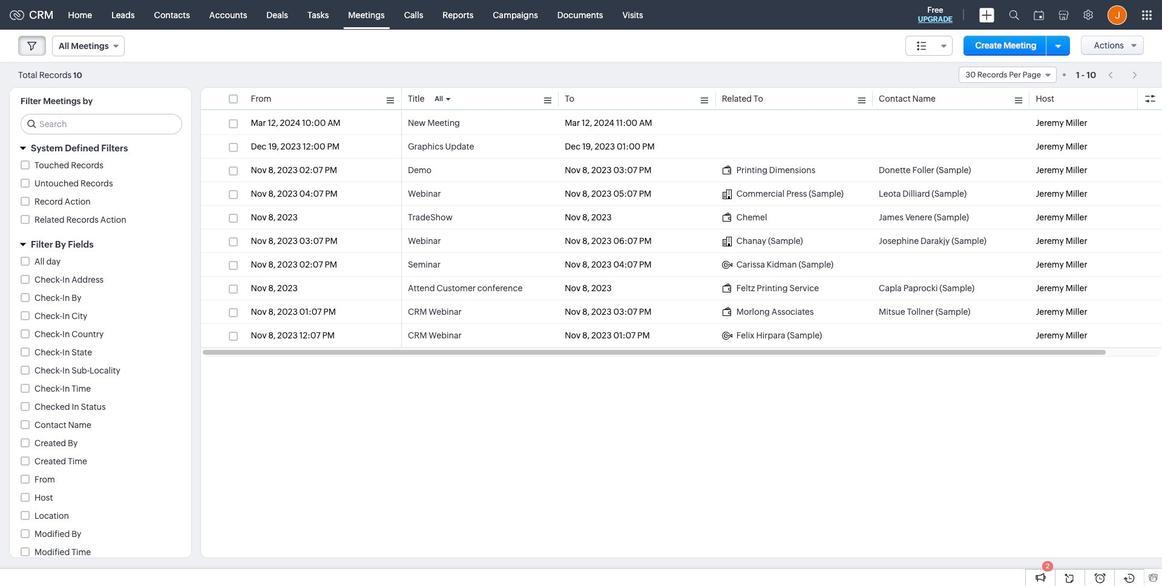 Task type: describe. For each thing, give the bounding box(es) containing it.
size image
[[917, 41, 927, 51]]

Search text field
[[21, 114, 182, 134]]



Task type: locate. For each thing, give the bounding box(es) containing it.
create menu element
[[973, 0, 1002, 29]]

search image
[[1009, 10, 1020, 20]]

none field 'size'
[[906, 36, 953, 56]]

row group
[[201, 111, 1163, 348]]

calendar image
[[1034, 10, 1045, 20]]

profile element
[[1101, 0, 1135, 29]]

create menu image
[[980, 8, 995, 22]]

None field
[[52, 36, 125, 56], [906, 36, 953, 56], [959, 67, 1057, 83], [52, 36, 125, 56], [959, 67, 1057, 83]]

search element
[[1002, 0, 1027, 30]]

logo image
[[10, 10, 24, 20]]

navigation
[[1103, 66, 1144, 84]]

profile image
[[1108, 5, 1128, 25]]



Task type: vqa. For each thing, say whether or not it's contained in the screenshot.
"Navigation"
yes



